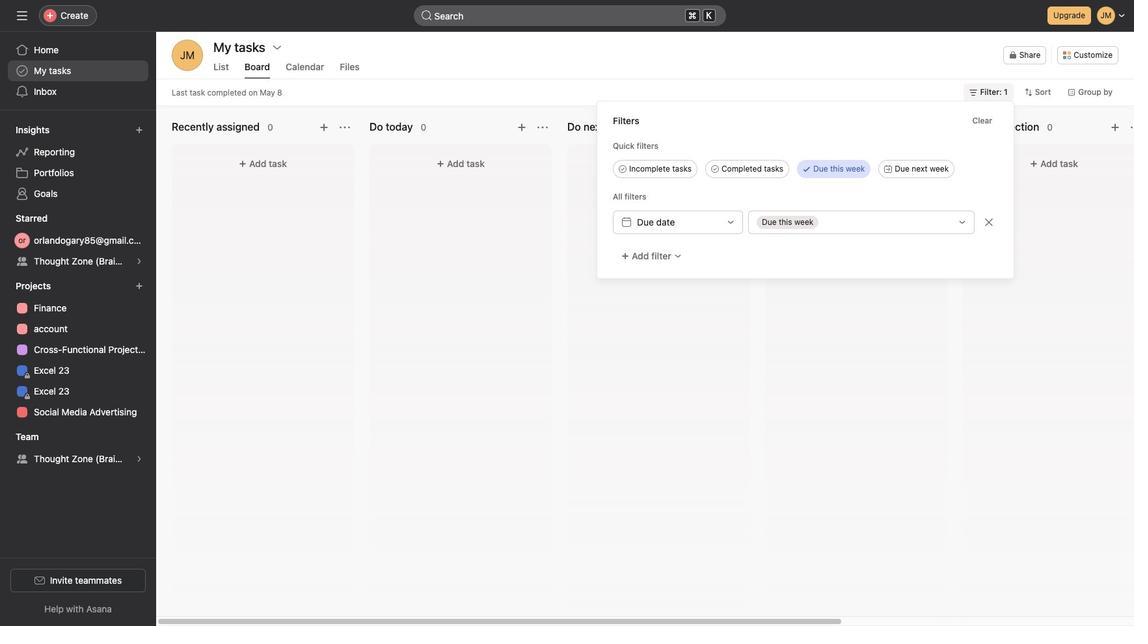 Task type: describe. For each thing, give the bounding box(es) containing it.
isinverse image
[[421, 10, 432, 21]]

Search tasks, projects, and more text field
[[414, 5, 726, 26]]

insights element
[[0, 118, 156, 207]]

new insights image
[[135, 126, 143, 134]]

due date filter image
[[959, 219, 967, 227]]

projects element
[[0, 275, 156, 426]]

see details, thought zone (brainstorm space) image inside the teams element
[[135, 456, 143, 463]]

teams element
[[0, 426, 156, 473]]

hide sidebar image
[[17, 10, 27, 21]]



Task type: locate. For each thing, give the bounding box(es) containing it.
1 horizontal spatial more section actions image
[[538, 122, 548, 133]]

remove image
[[984, 217, 995, 228]]

0 vertical spatial see details, thought zone (brainstorm space) image
[[135, 258, 143, 266]]

2 add task image from the left
[[1110, 122, 1121, 133]]

group
[[613, 211, 999, 234]]

add task image for more section actions icon
[[1110, 122, 1121, 133]]

starred element
[[0, 207, 156, 275]]

2 see details, thought zone (brainstorm space) image from the top
[[135, 456, 143, 463]]

1 horizontal spatial add task image
[[1110, 122, 1121, 133]]

jm image
[[180, 40, 195, 71]]

more section actions image
[[340, 122, 350, 133], [538, 122, 548, 133]]

new project or portfolio image
[[135, 283, 143, 290]]

1 vertical spatial see details, thought zone (brainstorm space) image
[[135, 456, 143, 463]]

2 more section actions image from the left
[[538, 122, 548, 133]]

add task image
[[517, 122, 527, 133]]

add task image for 1st more section actions image from left
[[319, 122, 329, 133]]

None field
[[414, 5, 726, 26]]

1 more section actions image from the left
[[340, 122, 350, 133]]

1 see details, thought zone (brainstorm space) image from the top
[[135, 258, 143, 266]]

add task image
[[319, 122, 329, 133], [1110, 122, 1121, 133]]

1 add task image from the left
[[319, 122, 329, 133]]

0 horizontal spatial more section actions image
[[340, 122, 350, 133]]

global element
[[0, 32, 156, 110]]

or image
[[18, 233, 26, 249]]

0 horizontal spatial add task image
[[319, 122, 329, 133]]

show options image
[[272, 42, 282, 53]]

see details, thought zone (brainstorm space) image
[[135, 258, 143, 266], [135, 456, 143, 463]]

more section actions image
[[1131, 122, 1135, 133]]



Task type: vqa. For each thing, say whether or not it's contained in the screenshot.
top Mark complete option
no



